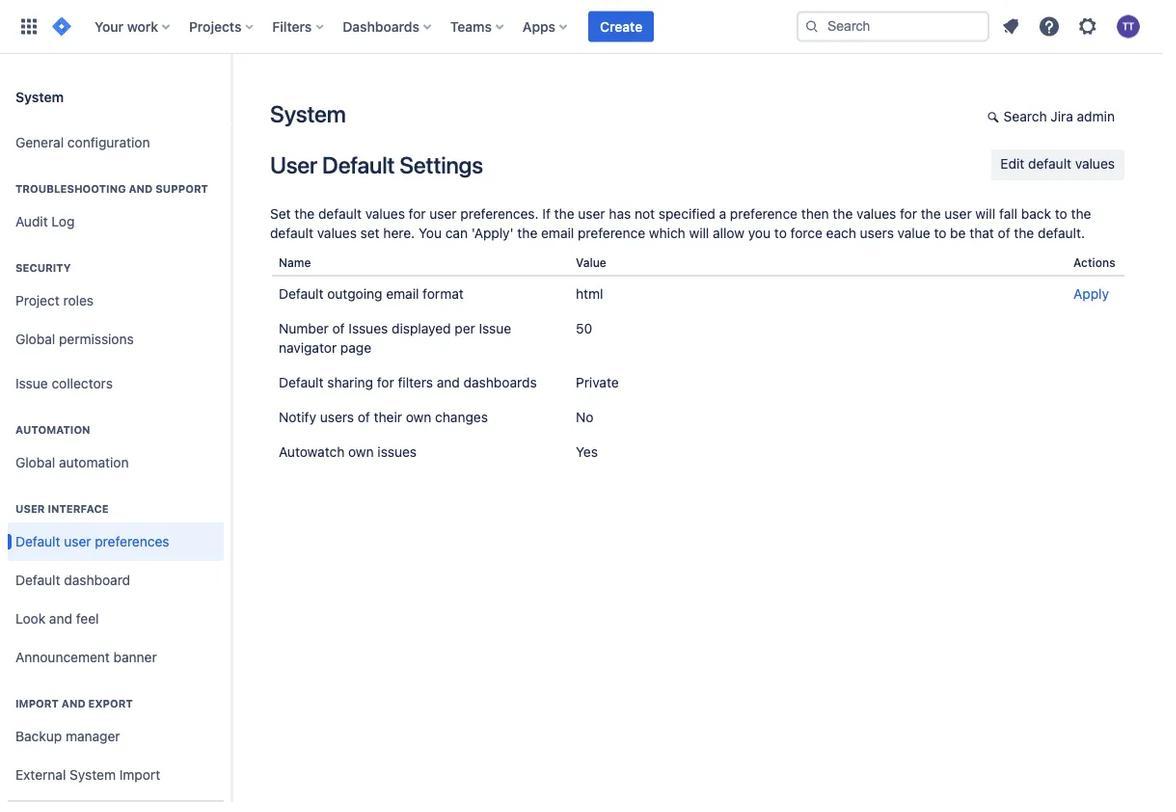 Task type: describe. For each thing, give the bounding box(es) containing it.
help image
[[1038, 15, 1061, 38]]

that
[[970, 225, 995, 241]]

search image
[[805, 19, 820, 34]]

settings image
[[1077, 15, 1100, 38]]

user left has
[[578, 206, 606, 222]]

autowatch
[[279, 444, 345, 460]]

your profile and settings image
[[1117, 15, 1141, 38]]

global for global automation
[[15, 455, 55, 471]]

and for export
[[61, 698, 86, 711]]

preferences.
[[461, 206, 539, 222]]

0 horizontal spatial default
[[270, 225, 314, 241]]

announcement
[[15, 650, 110, 666]]

dashboards
[[343, 18, 420, 34]]

private
[[576, 375, 619, 391]]

user interface group
[[8, 482, 224, 683]]

user interface
[[15, 503, 109, 516]]

issue inside "number of issues displayed per issue navigator page"
[[479, 321, 512, 337]]

manager
[[66, 729, 120, 745]]

general
[[15, 135, 64, 151]]

1 horizontal spatial of
[[358, 410, 370, 426]]

interface
[[48, 503, 109, 516]]

sidebar navigation image
[[210, 77, 253, 116]]

user default settings
[[270, 151, 483, 179]]

default sharing for filters and dashboards
[[279, 375, 537, 391]]

system inside 'external system import' link
[[70, 768, 116, 784]]

automation group
[[8, 403, 224, 488]]

dashboards
[[464, 375, 537, 391]]

banner containing your work
[[0, 0, 1164, 54]]

0 horizontal spatial users
[[320, 410, 354, 426]]

edit
[[1001, 156, 1025, 172]]

default inside edit default values link
[[1029, 156, 1072, 172]]

values down admin
[[1076, 156, 1115, 172]]

default user preferences link
[[8, 523, 224, 562]]

export
[[88, 698, 133, 711]]

external system import link
[[8, 756, 224, 795]]

back
[[1022, 206, 1052, 222]]

1 horizontal spatial will
[[976, 206, 996, 222]]

yes
[[576, 444, 598, 460]]

no
[[576, 410, 594, 426]]

set
[[361, 225, 380, 241]]

search
[[1004, 109, 1047, 124]]

specified
[[659, 206, 716, 222]]

apps button
[[517, 11, 575, 42]]

support
[[156, 183, 208, 195]]

set the default values for user preferences. if the user has not specified a preference then the values for the user will fall back to the default values set here. you can 'apply' the email preference which will allow you to force each users value to be that of the default.
[[270, 206, 1092, 241]]

user up you
[[430, 206, 457, 222]]

permissions
[[59, 332, 134, 347]]

feel
[[76, 611, 99, 627]]

issues
[[378, 444, 417, 460]]

number
[[279, 321, 329, 337]]

values left set
[[317, 225, 357, 241]]

dashboards button
[[337, 11, 439, 42]]

default up look
[[15, 573, 60, 589]]

automation
[[59, 455, 129, 471]]

your
[[95, 18, 124, 34]]

general configuration
[[15, 135, 150, 151]]

default up set
[[322, 151, 395, 179]]

1 vertical spatial own
[[348, 444, 374, 460]]

1 vertical spatial email
[[386, 286, 419, 302]]

default for email
[[279, 286, 324, 302]]

issues
[[349, 321, 388, 337]]

number of issues displayed per issue navigator page
[[279, 321, 512, 356]]

user up be at top right
[[945, 206, 972, 222]]

the up value on the top right of the page
[[921, 206, 941, 222]]

create button
[[589, 11, 654, 42]]

roles
[[63, 293, 94, 309]]

search jira admin
[[1004, 109, 1115, 124]]

0 horizontal spatial to
[[775, 225, 787, 241]]

global automation
[[15, 455, 129, 471]]

the right set
[[295, 206, 315, 222]]

email inside set the default values for user preferences. if the user has not specified a preference then the values for the user will fall back to the default values set here. you can 'apply' the email preference which will allow you to force each users value to be that of the default.
[[541, 225, 574, 241]]

apply
[[1074, 286, 1110, 302]]

apply link
[[1074, 286, 1110, 302]]

0 horizontal spatial for
[[377, 375, 394, 391]]

users inside set the default values for user preferences. if the user has not specified a preference then the values for the user will fall back to the default values set here. you can 'apply' the email preference which will allow you to force each users value to be that of the default.
[[860, 225, 894, 241]]

default user preferences
[[15, 534, 169, 550]]

html
[[576, 286, 603, 302]]

notify
[[279, 410, 316, 426]]

look and feel
[[15, 611, 99, 627]]

2 horizontal spatial system
[[270, 100, 346, 127]]

backup
[[15, 729, 62, 745]]

external
[[15, 768, 66, 784]]

2 horizontal spatial to
[[1055, 206, 1068, 222]]

filters button
[[267, 11, 331, 42]]

edit default values link
[[991, 150, 1125, 180]]

autowatch own issues
[[279, 444, 417, 460]]

0 horizontal spatial import
[[15, 698, 59, 711]]

appswitcher icon image
[[17, 15, 41, 38]]

set
[[270, 206, 291, 222]]

force
[[791, 225, 823, 241]]

log
[[52, 214, 75, 230]]

the down preferences.
[[518, 225, 538, 241]]

the right if
[[555, 206, 575, 222]]

settings
[[400, 151, 483, 179]]

the up each
[[833, 206, 853, 222]]

general configuration link
[[8, 124, 224, 162]]

your work button
[[89, 11, 178, 42]]

if
[[543, 206, 551, 222]]

dashboard
[[64, 573, 130, 589]]

has
[[609, 206, 631, 222]]

look and feel link
[[8, 600, 224, 639]]

create
[[600, 18, 643, 34]]

issue collectors
[[15, 376, 113, 392]]

your work
[[95, 18, 158, 34]]



Task type: locate. For each thing, give the bounding box(es) containing it.
0 vertical spatial global
[[15, 332, 55, 347]]

values up here. at the top left of page
[[365, 206, 405, 222]]

to right you at the right of the page
[[775, 225, 787, 241]]

preference up you at the right of the page
[[730, 206, 798, 222]]

page
[[341, 340, 372, 356]]

0 horizontal spatial user
[[15, 503, 45, 516]]

fall
[[1000, 206, 1018, 222]]

actions
[[1074, 256, 1116, 270]]

of left their
[[358, 410, 370, 426]]

projects
[[189, 18, 242, 34]]

email
[[541, 225, 574, 241], [386, 286, 419, 302]]

import and export
[[15, 698, 133, 711]]

50
[[576, 321, 593, 337]]

1 horizontal spatial system
[[70, 768, 116, 784]]

to left be at top right
[[934, 225, 947, 241]]

security
[[15, 262, 71, 275]]

and left support
[[129, 183, 153, 195]]

1 vertical spatial import
[[119, 768, 160, 784]]

teams button
[[445, 11, 511, 42]]

1 horizontal spatial to
[[934, 225, 947, 241]]

jira
[[1051, 109, 1074, 124]]

a
[[719, 206, 727, 222]]

0 horizontal spatial email
[[386, 286, 419, 302]]

for left the filters
[[377, 375, 394, 391]]

and left feel
[[49, 611, 72, 627]]

look
[[15, 611, 46, 627]]

primary element
[[12, 0, 797, 54]]

work
[[127, 18, 158, 34]]

to up default.
[[1055, 206, 1068, 222]]

1 vertical spatial issue
[[15, 376, 48, 392]]

for up you
[[409, 206, 426, 222]]

default up set
[[318, 206, 362, 222]]

will up that
[[976, 206, 996, 222]]

of inside "number of issues displayed per issue navigator page"
[[332, 321, 345, 337]]

project
[[15, 293, 60, 309]]

0 vertical spatial users
[[860, 225, 894, 241]]

and up backup manager
[[61, 698, 86, 711]]

be
[[951, 225, 966, 241]]

to
[[1055, 206, 1068, 222], [775, 225, 787, 241], [934, 225, 947, 241]]

user inside group
[[15, 503, 45, 516]]

users right each
[[860, 225, 894, 241]]

own right their
[[406, 410, 432, 426]]

then
[[802, 206, 829, 222]]

collectors
[[52, 376, 113, 392]]

and inside group
[[129, 183, 153, 195]]

0 horizontal spatial issue
[[15, 376, 48, 392]]

and for feel
[[49, 611, 72, 627]]

audit log link
[[8, 203, 224, 241]]

search jira admin link
[[978, 102, 1125, 133]]

issue left collectors
[[15, 376, 48, 392]]

1 horizontal spatial users
[[860, 225, 894, 241]]

issue collectors link
[[8, 365, 224, 403]]

default dashboard
[[15, 573, 130, 589]]

own
[[406, 410, 432, 426], [348, 444, 374, 460]]

2 horizontal spatial default
[[1029, 156, 1072, 172]]

banner
[[113, 650, 157, 666]]

global automation link
[[8, 444, 224, 482]]

global permissions link
[[8, 320, 224, 359]]

and right the filters
[[437, 375, 460, 391]]

can
[[446, 225, 468, 241]]

of up page
[[332, 321, 345, 337]]

issue right per
[[479, 321, 512, 337]]

announcement banner link
[[8, 639, 224, 677]]

1 horizontal spatial own
[[406, 410, 432, 426]]

configuration
[[67, 135, 150, 151]]

import and export group
[[8, 677, 224, 803]]

preference
[[730, 206, 798, 222], [578, 225, 646, 241]]

email up displayed
[[386, 286, 419, 302]]

will
[[976, 206, 996, 222], [689, 225, 709, 241]]

user left interface
[[15, 503, 45, 516]]

import up backup
[[15, 698, 59, 711]]

troubleshooting
[[15, 183, 126, 195]]

system down the manager
[[70, 768, 116, 784]]

1 vertical spatial of
[[332, 321, 345, 337]]

notify users of their own changes
[[279, 410, 488, 426]]

global down automation
[[15, 455, 55, 471]]

user for user default settings
[[270, 151, 318, 179]]

0 vertical spatial import
[[15, 698, 59, 711]]

apps
[[523, 18, 556, 34]]

1 vertical spatial user
[[15, 503, 45, 516]]

2 global from the top
[[15, 455, 55, 471]]

global inside security group
[[15, 332, 55, 347]]

preference down has
[[578, 225, 646, 241]]

'apply'
[[472, 225, 514, 241]]

and inside user interface group
[[49, 611, 72, 627]]

2 vertical spatial of
[[358, 410, 370, 426]]

global
[[15, 332, 55, 347], [15, 455, 55, 471]]

0 vertical spatial user
[[270, 151, 318, 179]]

1 horizontal spatial issue
[[479, 321, 512, 337]]

user inside group
[[64, 534, 91, 550]]

value
[[898, 225, 931, 241]]

the down 'back'
[[1015, 225, 1035, 241]]

0 horizontal spatial of
[[332, 321, 345, 337]]

value
[[576, 256, 607, 270]]

per
[[455, 321, 475, 337]]

0 vertical spatial email
[[541, 225, 574, 241]]

default outgoing email format
[[279, 286, 464, 302]]

2 horizontal spatial for
[[900, 206, 918, 222]]

of
[[998, 225, 1011, 241], [332, 321, 345, 337], [358, 410, 370, 426]]

default dashboard link
[[8, 562, 224, 600]]

import inside 'external system import' link
[[119, 768, 160, 784]]

security group
[[8, 241, 224, 365]]

jira software image
[[50, 15, 73, 38], [50, 15, 73, 38]]

system right "sidebar navigation" image
[[270, 100, 346, 127]]

own left 'issues' on the bottom
[[348, 444, 374, 460]]

0 vertical spatial issue
[[479, 321, 512, 337]]

0 vertical spatial of
[[998, 225, 1011, 241]]

backup manager link
[[8, 718, 224, 756]]

1 horizontal spatial import
[[119, 768, 160, 784]]

user down interface
[[64, 534, 91, 550]]

small image
[[988, 109, 1003, 124]]

the
[[295, 206, 315, 222], [555, 206, 575, 222], [833, 206, 853, 222], [921, 206, 941, 222], [1072, 206, 1092, 222], [518, 225, 538, 241], [1015, 225, 1035, 241]]

1 vertical spatial will
[[689, 225, 709, 241]]

global for global permissions
[[15, 332, 55, 347]]

0 vertical spatial preference
[[730, 206, 798, 222]]

project roles link
[[8, 282, 224, 320]]

1 horizontal spatial email
[[541, 225, 574, 241]]

audit log
[[15, 214, 75, 230]]

audit
[[15, 214, 48, 230]]

default down set
[[270, 225, 314, 241]]

the up default.
[[1072, 206, 1092, 222]]

0 vertical spatial default
[[1029, 156, 1072, 172]]

2 vertical spatial default
[[270, 225, 314, 241]]

1 vertical spatial preference
[[578, 225, 646, 241]]

default down name
[[279, 286, 324, 302]]

1 horizontal spatial user
[[270, 151, 318, 179]]

1 vertical spatial global
[[15, 455, 55, 471]]

1 vertical spatial users
[[320, 410, 354, 426]]

default right edit
[[1029, 156, 1072, 172]]

users up autowatch own issues
[[320, 410, 354, 426]]

troubleshooting and support group
[[8, 162, 224, 247]]

navigator
[[279, 340, 337, 356]]

email down if
[[541, 225, 574, 241]]

external system import
[[15, 768, 160, 784]]

0 vertical spatial will
[[976, 206, 996, 222]]

changes
[[435, 410, 488, 426]]

2 horizontal spatial of
[[998, 225, 1011, 241]]

which
[[649, 225, 686, 241]]

import down backup manager link
[[119, 768, 160, 784]]

here.
[[383, 225, 415, 241]]

system up the general
[[15, 89, 64, 104]]

announcement banner
[[15, 650, 157, 666]]

name
[[279, 256, 311, 270]]

1 horizontal spatial preference
[[730, 206, 798, 222]]

default for preferences
[[15, 534, 60, 550]]

outgoing
[[327, 286, 383, 302]]

1 global from the top
[[15, 332, 55, 347]]

global permissions
[[15, 332, 134, 347]]

user for user interface
[[15, 503, 45, 516]]

1 horizontal spatial default
[[318, 206, 362, 222]]

0 horizontal spatial preference
[[578, 225, 646, 241]]

you
[[419, 225, 442, 241]]

0 vertical spatial own
[[406, 410, 432, 426]]

allow
[[713, 225, 745, 241]]

you
[[749, 225, 771, 241]]

default down user interface
[[15, 534, 60, 550]]

global inside automation group
[[15, 455, 55, 471]]

1 vertical spatial default
[[318, 206, 362, 222]]

user up set
[[270, 151, 318, 179]]

values right then
[[857, 206, 897, 222]]

0 horizontal spatial own
[[348, 444, 374, 460]]

projects button
[[183, 11, 261, 42]]

filters
[[398, 375, 433, 391]]

sharing
[[327, 375, 373, 391]]

default
[[1029, 156, 1072, 172], [318, 206, 362, 222], [270, 225, 314, 241]]

1 horizontal spatial for
[[409, 206, 426, 222]]

for up value on the top right of the page
[[900, 206, 918, 222]]

will down specified
[[689, 225, 709, 241]]

notifications image
[[1000, 15, 1023, 38]]

admin
[[1077, 109, 1115, 124]]

of down fall
[[998, 225, 1011, 241]]

Search field
[[797, 11, 990, 42]]

0 horizontal spatial will
[[689, 225, 709, 241]]

global down project
[[15, 332, 55, 347]]

troubleshooting and support
[[15, 183, 208, 195]]

default up notify
[[279, 375, 324, 391]]

default for for
[[279, 375, 324, 391]]

0 horizontal spatial system
[[15, 89, 64, 104]]

each
[[827, 225, 857, 241]]

and for support
[[129, 183, 153, 195]]

banner
[[0, 0, 1164, 54]]

and inside group
[[61, 698, 86, 711]]

import
[[15, 698, 59, 711], [119, 768, 160, 784]]

of inside set the default values for user preferences. if the user has not specified a preference then the values for the user will fall back to the default values set here. you can 'apply' the email preference which will allow you to force each users value to be that of the default.
[[998, 225, 1011, 241]]



Task type: vqa. For each thing, say whether or not it's contained in the screenshot.


